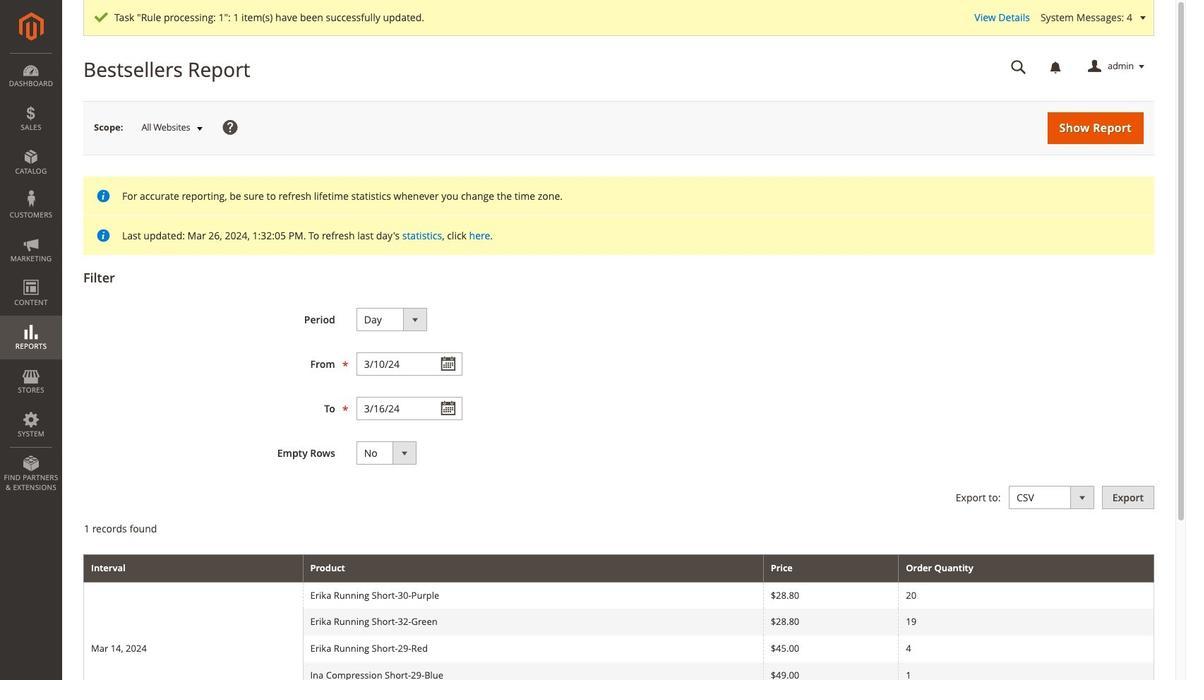 Task type: vqa. For each thing, say whether or not it's contained in the screenshot.
menu
no



Task type: locate. For each thing, give the bounding box(es) containing it.
menu bar
[[0, 53, 62, 500]]

magento admin panel image
[[19, 12, 43, 41]]

None text field
[[357, 352, 463, 376], [357, 397, 463, 420], [357, 352, 463, 376], [357, 397, 463, 420]]



